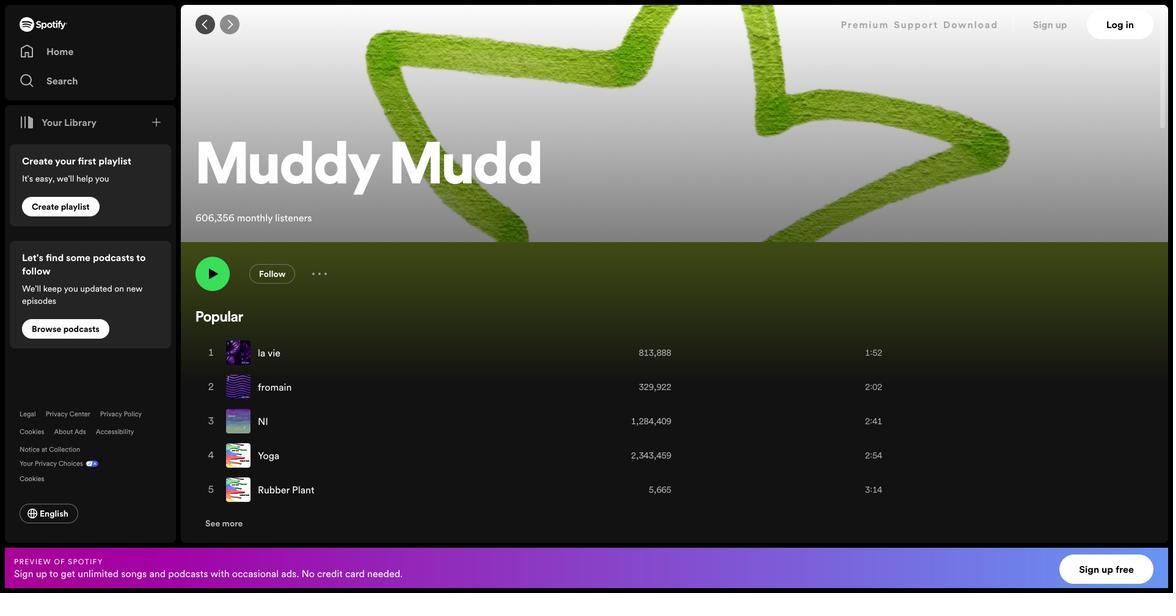 Task type: vqa. For each thing, say whether or not it's contained in the screenshot.
Mudd
yes



Task type: describe. For each thing, give the bounding box(es) containing it.
monthly
[[237, 211, 273, 224]]

fromain link
[[258, 380, 292, 394]]

needed.
[[367, 566, 403, 580]]

in
[[1126, 18, 1135, 31]]

browse podcasts
[[32, 323, 100, 335]]

keep
[[43, 282, 62, 295]]

1:52 cell
[[838, 336, 900, 369]]

about ads
[[54, 427, 86, 437]]

la vie cell
[[226, 336, 286, 369]]

notice
[[20, 445, 40, 454]]

download
[[944, 18, 999, 31]]

download button
[[944, 10, 999, 39]]

1 cookies link from the top
[[20, 427, 44, 437]]

to inside preview of spotify sign up to get unlimited songs and podcasts with occasional ads. no credit card needed.
[[49, 566, 58, 580]]

privacy center link
[[46, 410, 90, 419]]

listeners
[[275, 211, 312, 224]]

ads
[[74, 427, 86, 437]]

california consumer privacy act (ccpa) opt-out icon image
[[83, 459, 98, 471]]

2,343,459
[[632, 449, 672, 462]]

2 cookies link from the top
[[20, 471, 54, 484]]

la
[[258, 346, 266, 359]]

playlist inside "create your first playlist it's easy, we'll help you"
[[99, 154, 131, 168]]

privacy center
[[46, 410, 90, 419]]

new
[[126, 282, 143, 295]]

create playlist
[[32, 201, 90, 213]]

about
[[54, 427, 73, 437]]

to inside the let's find some podcasts to follow we'll keep you updated on new episodes
[[136, 251, 146, 264]]

create playlist button
[[22, 197, 99, 216]]

and
[[149, 566, 166, 580]]

free
[[1116, 562, 1135, 576]]

your privacy choices
[[20, 459, 83, 468]]

sign up free
[[1080, 562, 1135, 576]]

1 cookies from the top
[[20, 427, 44, 437]]

your library
[[42, 116, 97, 129]]

podcasts inside preview of spotify sign up to get unlimited songs and podcasts with occasional ads. no credit card needed.
[[168, 566, 208, 580]]

of
[[54, 556, 65, 566]]

you for some
[[64, 282, 78, 295]]

follow button
[[249, 264, 296, 284]]

english button
[[20, 504, 78, 523]]

create for playlist
[[32, 201, 59, 213]]

up for sign up
[[1056, 18, 1068, 31]]

la vie
[[258, 346, 281, 359]]

easy,
[[35, 172, 55, 185]]

up for sign up free
[[1102, 562, 1114, 576]]

see
[[205, 517, 220, 529]]

plant
[[292, 483, 315, 496]]

mudd
[[390, 140, 543, 198]]

privacy policy link
[[100, 410, 142, 419]]

we'll
[[57, 172, 74, 185]]

yoga link
[[258, 449, 280, 462]]

search link
[[20, 68, 161, 93]]

premium button
[[841, 10, 890, 39]]

your for your library
[[42, 116, 62, 129]]

rubber
[[258, 483, 290, 496]]

rubber plant link
[[258, 483, 315, 496]]

podcasts inside the let's find some podcasts to follow we'll keep you updated on new episodes
[[93, 251, 134, 264]]

2:54
[[866, 449, 883, 462]]

1,284,409
[[632, 415, 672, 427]]

notice at collection
[[20, 445, 80, 454]]

go forward image
[[225, 20, 235, 29]]

updated
[[80, 282, 112, 295]]

sign up button
[[1029, 10, 1087, 39]]

let's find some podcasts to follow we'll keep you updated on new episodes
[[22, 251, 146, 307]]

your
[[55, 154, 75, 168]]

up inside preview of spotify sign up to get unlimited songs and podcasts with occasional ads. no credit card needed.
[[36, 566, 47, 580]]

sign inside preview of spotify sign up to get unlimited songs and podcasts with occasional ads. no credit card needed.
[[14, 566, 33, 580]]

search
[[46, 74, 78, 87]]

fromain cell
[[226, 370, 297, 404]]

browse
[[32, 323, 61, 335]]

library
[[64, 116, 97, 129]]

browse podcasts link
[[22, 319, 109, 339]]

see more
[[205, 517, 243, 529]]

credit
[[317, 566, 343, 580]]

privacy for privacy center
[[46, 410, 68, 419]]

follow
[[22, 264, 51, 278]]

it's
[[22, 172, 33, 185]]

rubber plant cell
[[226, 473, 319, 506]]

about ads link
[[54, 427, 86, 437]]



Task type: locate. For each thing, give the bounding box(es) containing it.
follow
[[259, 268, 286, 280]]

1 horizontal spatial to
[[136, 251, 146, 264]]

2 horizontal spatial up
[[1102, 562, 1114, 576]]

see more button
[[196, 507, 253, 539]]

episodes
[[22, 295, 56, 307]]

you right help
[[95, 172, 109, 185]]

cookies link down your privacy choices button
[[20, 471, 54, 484]]

get
[[61, 566, 75, 580]]

top bar and user menu element
[[181, 5, 1169, 44]]

0 vertical spatial you
[[95, 172, 109, 185]]

create inside "create your first playlist it's easy, we'll help you"
[[22, 154, 53, 168]]

privacy policy
[[100, 410, 142, 419]]

yoga
[[258, 449, 280, 462]]

log in
[[1107, 18, 1135, 31]]

0 vertical spatial your
[[42, 116, 62, 129]]

find
[[46, 251, 64, 264]]

your down the notice
[[20, 459, 33, 468]]

playlist right first
[[99, 154, 131, 168]]

create
[[22, 154, 53, 168], [32, 201, 59, 213]]

main element
[[5, 5, 176, 543]]

some
[[66, 251, 91, 264]]

1:52
[[866, 347, 883, 359]]

spotify image
[[20, 17, 67, 32]]

2:41
[[866, 415, 883, 427]]

1 vertical spatial your
[[20, 459, 33, 468]]

2 vertical spatial podcasts
[[168, 566, 208, 580]]

you inside the let's find some podcasts to follow we'll keep you updated on new episodes
[[64, 282, 78, 295]]

home link
[[20, 39, 161, 64]]

up left log
[[1056, 18, 1068, 31]]

0 vertical spatial cookies link
[[20, 427, 44, 437]]

1 horizontal spatial you
[[95, 172, 109, 185]]

0 vertical spatial podcasts
[[93, 251, 134, 264]]

cookies down your privacy choices button
[[20, 474, 44, 484]]

preview of spotify sign up to get unlimited songs and podcasts with occasional ads. no credit card needed.
[[14, 556, 403, 580]]

cookies link
[[20, 427, 44, 437], [20, 471, 54, 484]]

you inside "create your first playlist it's easy, we'll help you"
[[95, 172, 109, 185]]

1 vertical spatial you
[[64, 282, 78, 295]]

songs
[[121, 566, 147, 580]]

playlist down help
[[61, 201, 90, 213]]

606,356
[[196, 211, 235, 224]]

1 horizontal spatial sign
[[1034, 18, 1054, 31]]

more
[[222, 517, 243, 529]]

1 vertical spatial podcasts
[[63, 323, 100, 335]]

center
[[69, 410, 90, 419]]

yoga cell
[[226, 439, 285, 472]]

your
[[42, 116, 62, 129], [20, 459, 33, 468]]

your left library
[[42, 116, 62, 129]]

your for your privacy choices
[[20, 459, 33, 468]]

create down easy,
[[32, 201, 59, 213]]

your inside button
[[42, 116, 62, 129]]

up inside sign up 'button'
[[1056, 18, 1068, 31]]

0 vertical spatial to
[[136, 251, 146, 264]]

up left free
[[1102, 562, 1114, 576]]

card
[[345, 566, 365, 580]]

0 vertical spatial playlist
[[99, 154, 131, 168]]

813,888
[[639, 347, 672, 359]]

sign for sign up
[[1034, 18, 1054, 31]]

sign for sign up free
[[1080, 562, 1100, 576]]

0 horizontal spatial up
[[36, 566, 47, 580]]

unlimited
[[78, 566, 119, 580]]

up
[[1056, 18, 1068, 31], [1102, 562, 1114, 576], [36, 566, 47, 580]]

0 horizontal spatial sign
[[14, 566, 33, 580]]

privacy up about
[[46, 410, 68, 419]]

no
[[302, 566, 315, 580]]

help
[[76, 172, 93, 185]]

create up easy,
[[22, 154, 53, 168]]

collection
[[49, 445, 80, 454]]

1 vertical spatial to
[[49, 566, 58, 580]]

ni cell
[[226, 405, 273, 438]]

muddy mudd
[[196, 140, 543, 198]]

you for first
[[95, 172, 109, 185]]

606,356 monthly listeners
[[196, 211, 312, 224]]

log
[[1107, 18, 1124, 31]]

to left get
[[49, 566, 58, 580]]

1 vertical spatial create
[[32, 201, 59, 213]]

muddy
[[196, 140, 379, 198]]

to up new
[[136, 251, 146, 264]]

log in button
[[1087, 10, 1154, 39]]

1 vertical spatial cookies link
[[20, 471, 54, 484]]

support
[[894, 18, 939, 31]]

5,665
[[649, 484, 672, 496]]

fromain
[[258, 380, 292, 394]]

0 vertical spatial create
[[22, 154, 53, 168]]

0 horizontal spatial to
[[49, 566, 58, 580]]

premium
[[841, 18, 890, 31]]

2:02
[[866, 381, 883, 393]]

popular
[[196, 311, 243, 325]]

rubber plant
[[258, 483, 315, 496]]

privacy up 'accessibility'
[[100, 410, 122, 419]]

you right keep
[[64, 282, 78, 295]]

sign inside 'button'
[[1034, 18, 1054, 31]]

cookies up the notice
[[20, 427, 44, 437]]

1 vertical spatial playlist
[[61, 201, 90, 213]]

vie
[[268, 346, 281, 359]]

2 horizontal spatial sign
[[1080, 562, 1100, 576]]

your privacy choices button
[[20, 459, 83, 468]]

1 horizontal spatial playlist
[[99, 154, 131, 168]]

notice at collection link
[[20, 445, 80, 454]]

0 horizontal spatial you
[[64, 282, 78, 295]]

sign up
[[1034, 18, 1068, 31]]

0 vertical spatial cookies
[[20, 427, 44, 437]]

privacy
[[46, 410, 68, 419], [100, 410, 122, 419], [35, 459, 57, 468]]

playlist inside button
[[61, 201, 90, 213]]

english
[[40, 507, 68, 520]]

up inside sign up free button
[[1102, 562, 1114, 576]]

occasional
[[232, 566, 279, 580]]

preview
[[14, 556, 51, 566]]

1 horizontal spatial up
[[1056, 18, 1068, 31]]

go back image
[[201, 20, 210, 29]]

up left of
[[36, 566, 47, 580]]

podcasts right and
[[168, 566, 208, 580]]

playlist
[[99, 154, 131, 168], [61, 201, 90, 213]]

accessibility
[[96, 427, 134, 437]]

with
[[210, 566, 230, 580]]

legal
[[20, 410, 36, 419]]

legal link
[[20, 410, 36, 419]]

let's
[[22, 251, 43, 264]]

spotify
[[68, 556, 103, 566]]

3:14
[[866, 484, 883, 496]]

sign
[[1034, 18, 1054, 31], [1080, 562, 1100, 576], [14, 566, 33, 580]]

0 horizontal spatial playlist
[[61, 201, 90, 213]]

home
[[46, 45, 74, 58]]

podcasts up on at the top left
[[93, 251, 134, 264]]

support button
[[894, 10, 939, 39]]

your library button
[[15, 110, 102, 135]]

sign up free button
[[1060, 555, 1154, 584]]

accessibility link
[[96, 427, 134, 437]]

privacy down at
[[35, 459, 57, 468]]

to
[[136, 251, 146, 264], [49, 566, 58, 580]]

podcasts right browse
[[63, 323, 100, 335]]

sign inside button
[[1080, 562, 1100, 576]]

0 horizontal spatial your
[[20, 459, 33, 468]]

1 horizontal spatial your
[[42, 116, 62, 129]]

ni link
[[258, 415, 268, 428]]

first
[[78, 154, 96, 168]]

1 vertical spatial cookies
[[20, 474, 44, 484]]

create your first playlist it's easy, we'll help you
[[22, 154, 131, 185]]

privacy for privacy policy
[[100, 410, 122, 419]]

create inside create playlist button
[[32, 201, 59, 213]]

2 cookies from the top
[[20, 474, 44, 484]]

ni
[[258, 415, 268, 428]]

premium support download
[[841, 18, 999, 31]]

we'll
[[22, 282, 41, 295]]

cookies link up the notice
[[20, 427, 44, 437]]

cookies
[[20, 427, 44, 437], [20, 474, 44, 484]]

create for your
[[22, 154, 53, 168]]

policy
[[124, 410, 142, 419]]



